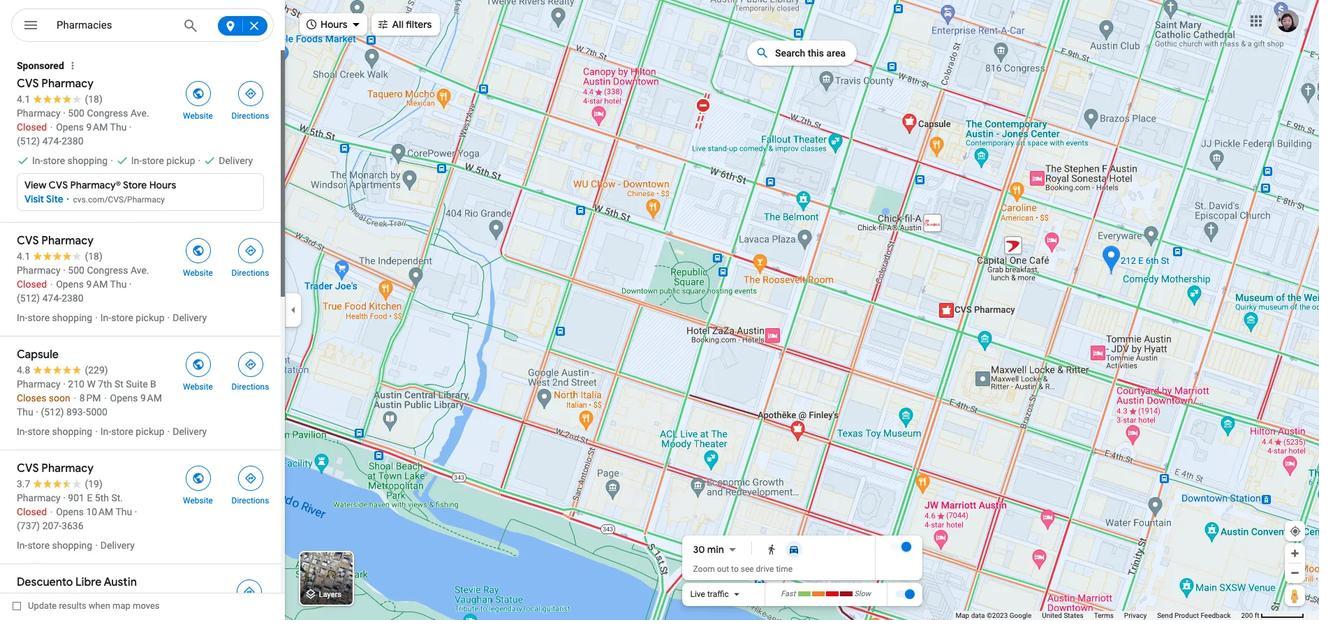 Task type: vqa. For each thing, say whether or not it's contained in the screenshot.
2nd the website IMAGE from the bottom of the "Results for Pharmacies" feed at the left of the page
yes



Task type: locate. For each thing, give the bounding box(es) containing it.
terms
[[1094, 612, 1114, 620]]

directions button
[[224, 77, 277, 122], [224, 234, 277, 279], [224, 348, 277, 393], [224, 462, 277, 506]]

collapse side panel image
[[286, 302, 301, 318]]

send product feedback button
[[1157, 611, 1231, 620]]

layers
[[319, 590, 342, 600]]

website image for 3rd directions button from the top of the results for pharmacies feed
[[192, 358, 204, 371]]

zoom
[[693, 564, 715, 574]]

0 vertical spatial website image
[[192, 87, 204, 100]]

2 website image from the top
[[192, 358, 204, 371]]

product
[[1175, 612, 1199, 620]]

200
[[1242, 612, 1253, 620]]

hours right 
[[321, 18, 348, 31]]

google maps element
[[0, 0, 1319, 620]]

zoom out to see drive time
[[693, 564, 793, 574]]

when
[[89, 601, 110, 611]]

map
[[956, 612, 970, 620]]

website link for directions button inside the cvs pharmacy element
[[172, 77, 224, 122]]


[[377, 16, 389, 32]]

1 vertical spatial directions image
[[244, 358, 257, 371]]

slow
[[854, 590, 871, 599]]

website link for 3rd directions button from the top of the results for pharmacies feed
[[172, 348, 224, 393]]

©2023
[[987, 612, 1008, 620]]

drive
[[756, 564, 774, 574]]

 all filters
[[377, 16, 432, 32]]

1 website image from the top
[[192, 244, 204, 257]]

directions
[[232, 111, 269, 121], [232, 268, 269, 278], [232, 382, 269, 392], [232, 496, 269, 506]]

200 ft
[[1242, 612, 1260, 620]]

4 website from the top
[[183, 496, 213, 506]]

None radio
[[761, 541, 783, 558]]

3 website from the top
[[183, 382, 213, 392]]

google account: michele murakami  
(michele.murakami@adept.ai) image
[[1277, 10, 1299, 32]]

terms button
[[1094, 611, 1114, 620]]

website inside cvs pharmacy element
[[183, 111, 213, 121]]

hours
[[321, 18, 348, 31], [149, 179, 176, 191]]

0 vertical spatial hours
[[321, 18, 348, 31]]

view cvs pharmacy® store hours
[[24, 179, 176, 191]]

results
[[59, 601, 86, 611]]

directions image for 1st directions button from the bottom the website link
[[244, 472, 257, 485]]

1 directions button from the top
[[224, 77, 277, 122]]

2 directions from the top
[[232, 268, 269, 278]]

cvs
[[49, 179, 68, 191]]

3 directions from the top
[[232, 382, 269, 392]]

states
[[1064, 612, 1084, 620]]

directions image
[[244, 87, 257, 100], [243, 586, 256, 599]]

website image for 2nd directions button
[[192, 244, 204, 257]]

directions inside cvs pharmacy element
[[232, 111, 269, 121]]

directions image inside button
[[244, 87, 257, 100]]

 button
[[11, 8, 50, 45]]

3 website link from the top
[[172, 348, 224, 393]]

1 directions image from the top
[[244, 244, 257, 257]]

2 website image from the top
[[192, 472, 204, 485]]

2 website link from the top
[[172, 234, 224, 279]]

1 horizontal spatial hours
[[321, 18, 348, 31]]

website
[[183, 111, 213, 121], [183, 268, 213, 278], [183, 382, 213, 392], [183, 496, 213, 506]]

1 vertical spatial hours
[[149, 179, 176, 191]]

2 website from the top
[[183, 268, 213, 278]]

view
[[24, 179, 46, 191]]


[[22, 15, 39, 35]]

Pharmacies field
[[11, 8, 274, 43]]

Update results when map moves checkbox
[[13, 597, 160, 615]]

min
[[707, 544, 724, 556]]

1 directions from the top
[[232, 111, 269, 121]]

footer
[[956, 611, 1242, 620]]

1 vertical spatial website image
[[192, 472, 204, 485]]

30
[[693, 544, 705, 556]]

0 vertical spatial directions image
[[244, 87, 257, 100]]

filters
[[406, 18, 432, 31]]

time
[[776, 564, 793, 574]]

0 horizontal spatial hours
[[149, 179, 176, 191]]

1 vertical spatial directions image
[[243, 586, 256, 599]]

visit
[[24, 193, 44, 205]]

hours inside  hours
[[321, 18, 348, 31]]

0 vertical spatial directions image
[[244, 244, 257, 257]]

update
[[28, 601, 57, 611]]

1 website from the top
[[183, 111, 213, 121]]

1 vertical spatial website image
[[192, 358, 204, 371]]

None radio
[[783, 541, 805, 558]]

website for 3rd directions button from the top of the results for pharmacies feed's website image
[[183, 382, 213, 392]]

website image
[[192, 87, 204, 100], [192, 358, 204, 371]]

1 website image from the top
[[192, 87, 204, 100]]

data
[[971, 612, 985, 620]]

site
[[46, 193, 63, 205]]

search this area button
[[747, 41, 857, 66]]

30 min
[[693, 544, 724, 556]]

3 directions image from the top
[[244, 472, 257, 485]]

2 directions image from the top
[[244, 358, 257, 371]]

website for directions button inside the cvs pharmacy element's website image
[[183, 111, 213, 121]]

none radio inside google maps element
[[761, 541, 783, 558]]

hours right the store
[[149, 179, 176, 191]]

united states
[[1042, 612, 1084, 620]]

live traffic option
[[690, 590, 729, 599]]

4 website link from the top
[[172, 462, 224, 506]]

all
[[392, 18, 404, 31]]

0 vertical spatial website image
[[192, 244, 204, 257]]

website link
[[172, 77, 224, 122], [172, 234, 224, 279], [172, 348, 224, 393], [172, 462, 224, 506]]

None field
[[57, 17, 173, 34]]

website link inside cvs pharmacy element
[[172, 77, 224, 122]]

directions image
[[244, 244, 257, 257], [244, 358, 257, 371], [244, 472, 257, 485]]

website image
[[192, 244, 204, 257], [192, 472, 204, 485]]

footer containing map data ©2023 google
[[956, 611, 1242, 620]]

this
[[808, 47, 824, 59]]

2 vertical spatial directions image
[[244, 472, 257, 485]]

feedback
[[1201, 612, 1231, 620]]

1 website link from the top
[[172, 77, 224, 122]]

driving image
[[788, 544, 800, 555]]

none field inside pharmacies field
[[57, 17, 173, 34]]



Task type: describe. For each thing, give the bounding box(es) containing it.
 search field
[[11, 8, 274, 45]]

show your location image
[[1289, 525, 1302, 538]]

website for website icon related to 2nd directions button
[[183, 268, 213, 278]]

cvs pharmacy element
[[0, 50, 281, 222]]

to
[[731, 564, 739, 574]]

area
[[827, 47, 846, 59]]


[[305, 16, 318, 32]]

Turn off travel time tool checkbox
[[890, 542, 911, 552]]

united
[[1042, 612, 1062, 620]]

4 directions from the top
[[232, 496, 269, 506]]

update results when map moves
[[28, 601, 160, 611]]

ft
[[1255, 612, 1260, 620]]

live
[[690, 590, 705, 599]]

directions image for the website link related to 2nd directions button
[[244, 244, 257, 257]]

website for website icon associated with 1st directions button from the bottom
[[183, 496, 213, 506]]

search this area
[[775, 47, 846, 59]]

traffic
[[708, 590, 729, 599]]

see
[[741, 564, 754, 574]]

cvs.com/cvs/pharmacy
[[73, 195, 165, 204]]

show street view coverage image
[[1285, 585, 1305, 606]]

moves
[[133, 601, 160, 611]]

zoom in image
[[1290, 548, 1301, 559]]

out
[[717, 564, 729, 574]]

live traffic
[[690, 590, 729, 599]]

send
[[1157, 612, 1173, 620]]

walking image
[[766, 544, 777, 555]]

united states button
[[1042, 611, 1084, 620]]

google
[[1010, 612, 1032, 620]]

website image for 1st directions button from the bottom
[[192, 472, 204, 485]]

privacy button
[[1124, 611, 1147, 620]]

visit site
[[24, 193, 63, 205]]

directions button inside cvs pharmacy element
[[224, 77, 277, 122]]

website link for 1st directions button from the bottom
[[172, 462, 224, 506]]

 Show traffic  checkbox
[[895, 589, 915, 600]]

store
[[123, 179, 147, 191]]

results for pharmacies feed
[[0, 50, 285, 620]]

hours inside cvs pharmacy element
[[149, 179, 176, 191]]

privacy
[[1124, 612, 1147, 620]]

fast
[[781, 590, 796, 599]]

directions image for the website link corresponding to 3rd directions button from the top of the results for pharmacies feed
[[244, 358, 257, 371]]

map data ©2023 google
[[956, 612, 1032, 620]]

3 directions button from the top
[[224, 348, 277, 393]]

map
[[112, 601, 130, 611]]

2 directions button from the top
[[224, 234, 277, 279]]

footer inside google maps element
[[956, 611, 1242, 620]]

200 ft button
[[1242, 612, 1305, 620]]

30 min button
[[693, 541, 741, 558]]

zoom out image
[[1290, 568, 1301, 578]]

turn off travel time tool image
[[901, 542, 911, 552]]

4 directions button from the top
[[224, 462, 277, 506]]

search
[[775, 47, 806, 59]]

pharmacy®
[[70, 179, 121, 191]]

 hours
[[305, 16, 348, 32]]

website image for directions button inside the cvs pharmacy element
[[192, 87, 204, 100]]

website link for 2nd directions button
[[172, 234, 224, 279]]

send product feedback
[[1157, 612, 1231, 620]]



